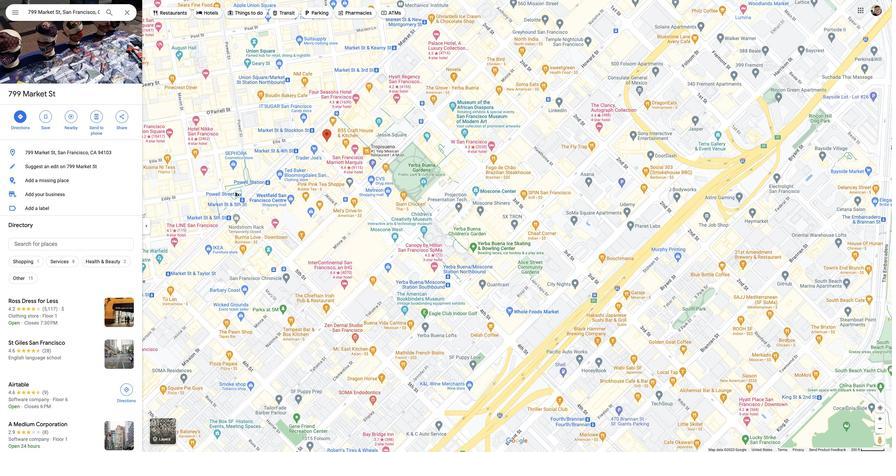 Task type: locate. For each thing, give the bounding box(es) containing it.
send to phone
[[89, 126, 104, 136]]

hours
[[28, 444, 40, 449]]

2 vertical spatial market
[[76, 164, 91, 169]]

send product feedback
[[810, 448, 846, 452]]

1 vertical spatial 799
[[25, 150, 33, 155]]

⋅ inside the software company · floor 6 open ⋅ closes 6 pm
[[21, 404, 23, 410]]

· inside "clothing store · floor 1 open ⋅ closes 7:30 pm"
[[40, 313, 41, 319]]

799
[[8, 89, 21, 99], [25, 150, 33, 155], [67, 164, 75, 169]]

send left product at right bottom
[[810, 448, 817, 452]]

1 vertical spatial 4.6
[[8, 390, 15, 396]]

directions down the directions icon
[[117, 399, 136, 404]]

software inside software company · floor 1 open 24 hours
[[8, 437, 28, 442]]

company up hours
[[29, 437, 49, 442]]

add inside button
[[25, 206, 34, 211]]

0 vertical spatial open
[[8, 320, 20, 326]]

open left 24
[[8, 444, 20, 449]]

directions
[[11, 126, 30, 130], [117, 399, 136, 404]]

94103
[[98, 150, 112, 155]]

send inside send to phone
[[89, 126, 99, 130]]

to left the do
[[251, 10, 256, 16]]

1 vertical spatial ⋅
[[21, 404, 23, 410]]

company for a medium corporation
[[29, 437, 49, 442]]

company inside software company · floor 1 open 24 hours
[[29, 437, 49, 442]]

2 4.6 from the top
[[8, 390, 15, 396]]

1 vertical spatial send
[[810, 448, 817, 452]]

united states
[[752, 448, 773, 452]]

⋅ inside "clothing store · floor 1 open ⋅ closes 7:30 pm"
[[21, 320, 23, 326]]

directions inside button
[[117, 399, 136, 404]]

google account: ben chafik  
(ben.chafik@adept.ai) image
[[871, 5, 882, 16]]

0 horizontal spatial 1
[[37, 259, 39, 264]]

0 horizontal spatial 799
[[8, 89, 21, 99]]

0 vertical spatial market
[[23, 89, 47, 99]]

None field
[[28, 8, 100, 16]]

st up 
[[49, 89, 56, 99]]

4.6 for st giles san francisco
[[8, 348, 15, 354]]

software for airtable
[[8, 397, 28, 403]]

add left label
[[25, 206, 34, 211]]

4.6 down the airtable
[[8, 390, 15, 396]]

actions for 799 market st region
[[0, 105, 142, 140]]

⋅
[[21, 320, 23, 326], [21, 404, 23, 410]]

software down 4.6 stars 9 reviews image at the left of page
[[8, 397, 28, 403]]

1 open from the top
[[8, 320, 20, 326]]

6
[[65, 397, 68, 403]]

0 vertical spatial send
[[89, 126, 99, 130]]

floor inside software company · floor 1 open 24 hours
[[53, 437, 64, 442]]

2 open from the top
[[8, 404, 20, 410]]

799 right on
[[67, 164, 75, 169]]

closes down store
[[24, 320, 39, 326]]

2 ⋅ from the top
[[21, 404, 23, 410]]

privacy button
[[793, 448, 804, 453]]

· for airtable
[[50, 397, 52, 403]]

· inside software company · floor 1 open 24 hours
[[50, 437, 52, 442]]

⋅ down 4.6 stars 9 reviews image at the left of page
[[21, 404, 23, 410]]

a
[[8, 421, 12, 428]]

market inside button
[[35, 150, 50, 155]]

united
[[752, 448, 762, 452]]

none text field inside 799 market st 'main content'
[[8, 238, 134, 251]]

1 vertical spatial market
[[35, 150, 50, 155]]

2 software from the top
[[8, 437, 28, 442]]

less
[[47, 298, 58, 305]]

0 vertical spatial add
[[25, 178, 34, 183]]

market left st,
[[35, 150, 50, 155]]

4.6 for airtable
[[8, 390, 15, 396]]

company for airtable
[[29, 397, 49, 403]]

(5,117)
[[42, 306, 58, 312]]

0 vertical spatial 1
[[37, 259, 39, 264]]

0 horizontal spatial san
[[29, 340, 39, 347]]

a inside add a missing place button
[[35, 178, 38, 183]]

add
[[25, 178, 34, 183], [25, 192, 34, 197], [25, 206, 34, 211]]

1 vertical spatial directions
[[117, 399, 136, 404]]

missing
[[39, 178, 56, 183]]

0 vertical spatial 799
[[8, 89, 21, 99]]

a for missing
[[35, 178, 38, 183]]

1 horizontal spatial san
[[58, 150, 66, 155]]

san right st,
[[58, 150, 66, 155]]

add down suggest
[[25, 178, 34, 183]]

2 horizontal spatial st
[[92, 164, 97, 169]]

privacy
[[793, 448, 804, 452]]

add inside button
[[25, 178, 34, 183]]

floor down corporation
[[53, 437, 64, 442]]

place
[[57, 178, 69, 183]]

closes left "6 pm" in the bottom of the page
[[24, 404, 39, 410]]

add a missing place button
[[0, 174, 142, 188]]

software
[[8, 397, 28, 403], [8, 437, 28, 442]]

2 closes from the top
[[24, 404, 39, 410]]

1 vertical spatial a
[[35, 206, 38, 211]]

⋅ down clothing
[[21, 320, 23, 326]]

edit
[[51, 164, 59, 169]]

· inside the software company · floor 6 open ⋅ closes 6 pm
[[50, 397, 52, 403]]

799 inside button
[[67, 164, 75, 169]]

1 add from the top
[[25, 178, 34, 183]]

st left giles
[[8, 340, 14, 347]]

2 vertical spatial add
[[25, 206, 34, 211]]

floor inside the software company · floor 6 open ⋅ closes 6 pm
[[53, 397, 64, 403]]

4.6 stars 28 reviews image
[[8, 348, 51, 355]]

799 up suggest
[[25, 150, 33, 155]]


[[196, 9, 202, 17]]

footer containing map data ©2023 google
[[709, 448, 851, 453]]

2 company from the top
[[29, 437, 49, 442]]

0 vertical spatial to
[[251, 10, 256, 16]]

©2023
[[724, 448, 735, 452]]

(9)
[[42, 390, 48, 396]]

google maps element
[[0, 0, 892, 453]]

send inside send product feedback button
[[810, 448, 817, 452]]

2 vertical spatial open
[[8, 444, 20, 449]]

 atms
[[381, 9, 401, 17]]

$
[[61, 306, 64, 312]]

software up 24
[[8, 437, 28, 442]]

medium
[[14, 421, 35, 428]]

1 inside software company · floor 1 open 24 hours
[[65, 437, 68, 442]]

a for label
[[35, 206, 38, 211]]

open for ross
[[8, 320, 20, 326]]

show your location image
[[877, 405, 884, 411]]

2 horizontal spatial 799
[[67, 164, 75, 169]]

1 horizontal spatial 799
[[25, 150, 33, 155]]

send up phone
[[89, 126, 99, 130]]

open inside the software company · floor 6 open ⋅ closes 6 pm
[[8, 404, 20, 410]]

san up 4.6 stars 28 reviews image
[[29, 340, 39, 347]]

language
[[25, 355, 45, 361]]

beauty
[[105, 259, 120, 265]]

giles
[[15, 340, 28, 347]]

market
[[23, 89, 47, 99], [35, 150, 50, 155], [76, 164, 91, 169]]

1 closes from the top
[[24, 320, 39, 326]]

0 vertical spatial software
[[8, 397, 28, 403]]

· right store
[[40, 313, 41, 319]]

floor left '6'
[[53, 397, 64, 403]]

1 a from the top
[[35, 178, 38, 183]]

st down the "ca"
[[92, 164, 97, 169]]

· for a medium corporation
[[50, 437, 52, 442]]

open
[[8, 320, 20, 326], [8, 404, 20, 410], [8, 444, 20, 449]]

1 vertical spatial 1
[[55, 313, 57, 319]]

add for add a label
[[25, 206, 34, 211]]

transit
[[280, 10, 295, 16]]

0 vertical spatial directions
[[11, 126, 30, 130]]

1 company from the top
[[29, 397, 49, 403]]

1 horizontal spatial directions
[[117, 399, 136, 404]]

open inside "clothing store · floor 1 open ⋅ closes 7:30 pm"
[[8, 320, 20, 326]]

none field inside 799 market st, san francisco, ca 94103 field
[[28, 8, 100, 16]]

company inside the software company · floor 6 open ⋅ closes 6 pm
[[29, 397, 49, 403]]

1 down corporation
[[65, 437, 68, 442]]

add left your
[[25, 192, 34, 197]]

company down (9)
[[29, 397, 49, 403]]

open up a
[[8, 404, 20, 410]]

footer
[[709, 448, 851, 453]]

· down corporation
[[50, 437, 52, 442]]

1 vertical spatial add
[[25, 192, 34, 197]]

2 add from the top
[[25, 192, 34, 197]]

· up "6 pm" in the bottom of the page
[[50, 397, 52, 403]]

floor up 7:30 pm
[[42, 313, 53, 319]]

1 right shopping
[[37, 259, 39, 264]]

1 vertical spatial floor
[[53, 397, 64, 403]]

restaurants
[[160, 10, 187, 16]]

 transit
[[272, 9, 295, 17]]

2 vertical spatial 1
[[65, 437, 68, 442]]

san
[[58, 150, 66, 155], [29, 340, 39, 347]]

4.6 stars 9 reviews image
[[8, 389, 48, 396]]

None text field
[[8, 238, 134, 251]]

 pharmacies
[[338, 9, 372, 17]]

dress
[[22, 298, 36, 305]]

799 inside button
[[25, 150, 33, 155]]

for
[[38, 298, 45, 305]]

closes inside "clothing store · floor 1 open ⋅ closes 7:30 pm"
[[24, 320, 39, 326]]

open down clothing
[[8, 320, 20, 326]]

2 vertical spatial 799
[[67, 164, 75, 169]]

0 vertical spatial a
[[35, 178, 38, 183]]

add for add your business
[[25, 192, 34, 197]]

1 4.6 from the top
[[8, 348, 15, 354]]

directions down 
[[11, 126, 30, 130]]

3 add from the top
[[25, 206, 34, 211]]

 hotels
[[196, 9, 218, 17]]

directions image
[[123, 387, 130, 393]]

799 up 
[[8, 89, 21, 99]]

1 vertical spatial closes
[[24, 404, 39, 410]]

2 horizontal spatial 1
[[65, 437, 68, 442]]

4.6 up 'english'
[[8, 348, 15, 354]]

0 vertical spatial ⋅
[[21, 320, 23, 326]]

1 inside "clothing store · floor 1 open ⋅ closes 7:30 pm"
[[55, 313, 57, 319]]

english language school
[[8, 355, 61, 361]]

1 vertical spatial to
[[100, 126, 104, 130]]

market for st,
[[35, 150, 50, 155]]

directory
[[8, 222, 33, 229]]

1 ⋅ from the top
[[21, 320, 23, 326]]

market down francisco,
[[76, 164, 91, 169]]

1 horizontal spatial to
[[251, 10, 256, 16]]

send for send to phone
[[89, 126, 99, 130]]

1 vertical spatial company
[[29, 437, 49, 442]]

add for add a missing place
[[25, 178, 34, 183]]


[[43, 113, 49, 121]]

3 open from the top
[[8, 444, 20, 449]]

0 vertical spatial 4.6
[[8, 348, 15, 354]]

a left label
[[35, 206, 38, 211]]

0 vertical spatial san
[[58, 150, 66, 155]]

0 vertical spatial st
[[49, 89, 56, 99]]

market for st
[[23, 89, 47, 99]]

label
[[39, 206, 49, 211]]

1 software from the top
[[8, 397, 28, 403]]

software inside the software company · floor 6 open ⋅ closes 6 pm
[[8, 397, 28, 403]]

san inside button
[[58, 150, 66, 155]]

0 horizontal spatial to
[[100, 126, 104, 130]]

feedback
[[831, 448, 846, 452]]

1 horizontal spatial 1
[[55, 313, 57, 319]]

ft
[[858, 448, 861, 452]]

0 horizontal spatial directions
[[11, 126, 30, 130]]

a left missing
[[35, 178, 38, 183]]

2 vertical spatial floor
[[53, 437, 64, 442]]

to up phone
[[100, 126, 104, 130]]

0 vertical spatial closes
[[24, 320, 39, 326]]

0 vertical spatial company
[[29, 397, 49, 403]]

1 down (5,117)
[[55, 313, 57, 319]]

software company · floor 6 open ⋅ closes 6 pm
[[8, 397, 68, 410]]

1
[[37, 259, 39, 264], [55, 313, 57, 319], [65, 437, 68, 442]]

(28)
[[42, 348, 51, 354]]

market up 
[[23, 89, 47, 99]]

0 horizontal spatial send
[[89, 126, 99, 130]]

closes inside the software company · floor 6 open ⋅ closes 6 pm
[[24, 404, 39, 410]]

0 vertical spatial floor
[[42, 313, 53, 319]]

open inside software company · floor 1 open 24 hours
[[8, 444, 20, 449]]

6 pm
[[40, 404, 51, 410]]

united states button
[[752, 448, 773, 453]]

suggest an edit on 799 market st
[[25, 164, 97, 169]]

closes for airtable
[[24, 404, 39, 410]]

company
[[29, 397, 49, 403], [29, 437, 49, 442]]

 restaurants
[[152, 9, 187, 17]]

floor inside "clothing store · floor 1 open ⋅ closes 7:30 pm"
[[42, 313, 53, 319]]


[[338, 9, 344, 17]]

· $
[[59, 306, 64, 312]]

1 horizontal spatial send
[[810, 448, 817, 452]]

an
[[44, 164, 49, 169]]

0 horizontal spatial st
[[8, 340, 14, 347]]

1 vertical spatial open
[[8, 404, 20, 410]]

parking
[[312, 10, 329, 16]]

· for ross dress for less
[[40, 313, 41, 319]]

other
[[13, 276, 25, 281]]

·
[[59, 306, 60, 312], [40, 313, 41, 319], [50, 397, 52, 403], [50, 437, 52, 442]]

to inside  things to do
[[251, 10, 256, 16]]

terms
[[778, 448, 788, 452]]

2 a from the top
[[35, 206, 38, 211]]

2.9
[[8, 430, 15, 435]]

799 for 799 market st
[[8, 89, 21, 99]]

send
[[89, 126, 99, 130], [810, 448, 817, 452]]

1 vertical spatial software
[[8, 437, 28, 442]]

1 vertical spatial st
[[92, 164, 97, 169]]

⋅ for ross dress for less
[[21, 320, 23, 326]]

software for a medium corporation
[[8, 437, 28, 442]]

· left price: inexpensive image
[[59, 306, 60, 312]]

a inside 'add a label' button
[[35, 206, 38, 211]]

nearby
[[65, 126, 78, 130]]



Task type: describe. For each thing, give the bounding box(es) containing it.
799 market st, san francisco, ca 94103
[[25, 150, 112, 155]]

pharmacies
[[345, 10, 372, 16]]

show street view coverage image
[[875, 435, 885, 446]]

price: inexpensive image
[[61, 306, 64, 312]]

st,
[[51, 150, 56, 155]]

24
[[21, 444, 26, 449]]

8
[[72, 259, 75, 264]]

market inside button
[[76, 164, 91, 169]]

799 for 799 market st, san francisco, ca 94103
[[25, 150, 33, 155]]

add a label button
[[0, 202, 142, 215]]

floor for for
[[42, 313, 53, 319]]

google
[[736, 448, 747, 452]]

directions button
[[113, 382, 140, 404]]

1 vertical spatial san
[[29, 340, 39, 347]]

200 ft
[[851, 448, 861, 452]]

save
[[41, 126, 50, 130]]

terms button
[[778, 448, 788, 453]]

things
[[235, 10, 250, 16]]

other 15
[[13, 276, 33, 281]]


[[227, 9, 234, 17]]

layers
[[159, 438, 170, 442]]

1 for corporation
[[65, 437, 68, 442]]

2
[[124, 259, 126, 264]]

shopping
[[13, 259, 33, 265]]

 parking
[[304, 9, 329, 17]]

airtable
[[8, 382, 29, 389]]

1 horizontal spatial st
[[49, 89, 56, 99]]

francisco,
[[67, 150, 89, 155]]


[[68, 113, 74, 121]]

health & beauty 2
[[86, 259, 126, 265]]


[[11, 8, 20, 17]]


[[93, 113, 100, 121]]

4.2
[[8, 306, 15, 312]]

2.9 stars 8 reviews image
[[8, 429, 48, 436]]

open for a
[[8, 444, 20, 449]]

1 for for
[[55, 313, 57, 319]]

ross
[[8, 298, 21, 305]]

zoom in image
[[878, 417, 883, 422]]

your
[[35, 192, 44, 197]]

ca
[[90, 150, 97, 155]]

st giles san francisco
[[8, 340, 65, 347]]

do
[[257, 10, 263, 16]]

services
[[50, 259, 69, 265]]

ross dress for less
[[8, 298, 58, 305]]

shopping 1
[[13, 259, 39, 265]]

share
[[117, 126, 127, 130]]

st inside button
[[92, 164, 97, 169]]


[[381, 9, 387, 17]]

collapse side panel image
[[143, 222, 150, 230]]

product
[[818, 448, 830, 452]]

add a missing place
[[25, 178, 69, 183]]

to inside send to phone
[[100, 126, 104, 130]]


[[119, 113, 125, 121]]

floor for corporation
[[53, 437, 64, 442]]

200
[[851, 448, 857, 452]]

 search field
[[6, 4, 137, 22]]

add your business link
[[0, 188, 142, 202]]

799 Market St, San Francisco, CA 94103 field
[[6, 4, 137, 21]]

phone
[[91, 131, 102, 136]]

francisco
[[40, 340, 65, 347]]

1 inside shopping 1
[[37, 259, 39, 264]]

⋅ for airtable
[[21, 404, 23, 410]]

states
[[763, 448, 773, 452]]

suggest an edit on 799 market st button
[[0, 160, 142, 174]]

closes for ross dress for less
[[24, 320, 39, 326]]

(8)
[[42, 430, 48, 435]]

data
[[717, 448, 724, 452]]

add your business
[[25, 192, 65, 197]]

4.2 stars 5,117 reviews image
[[8, 306, 58, 313]]

atms
[[389, 10, 401, 16]]


[[272, 9, 278, 17]]

15
[[28, 276, 33, 281]]

a medium corporation
[[8, 421, 67, 428]]

english
[[8, 355, 24, 361]]

7:30 pm
[[40, 320, 58, 326]]

footer inside google maps element
[[709, 448, 851, 453]]

suggest
[[25, 164, 43, 169]]

 button
[[6, 4, 25, 22]]

map data ©2023 google
[[709, 448, 747, 452]]

software company · floor 1 open 24 hours
[[8, 437, 68, 449]]

directions inside actions for 799 market st region
[[11, 126, 30, 130]]

2 vertical spatial st
[[8, 340, 14, 347]]

send for send product feedback
[[810, 448, 817, 452]]

store
[[28, 313, 39, 319]]

200 ft button
[[851, 448, 885, 452]]


[[304, 9, 310, 17]]

799 market st main content
[[0, 0, 142, 453]]

business
[[46, 192, 65, 197]]

add a label
[[25, 206, 49, 211]]

zoom out image
[[878, 426, 883, 432]]

799 market st, san francisco, ca 94103 button
[[0, 146, 142, 160]]

 things to do
[[227, 9, 263, 17]]

health
[[86, 259, 100, 265]]

clothing store · floor 1 open ⋅ closes 7:30 pm
[[8, 313, 58, 326]]



Task type: vqa. For each thing, say whether or not it's contained in the screenshot.
the DFW – YYZ
no



